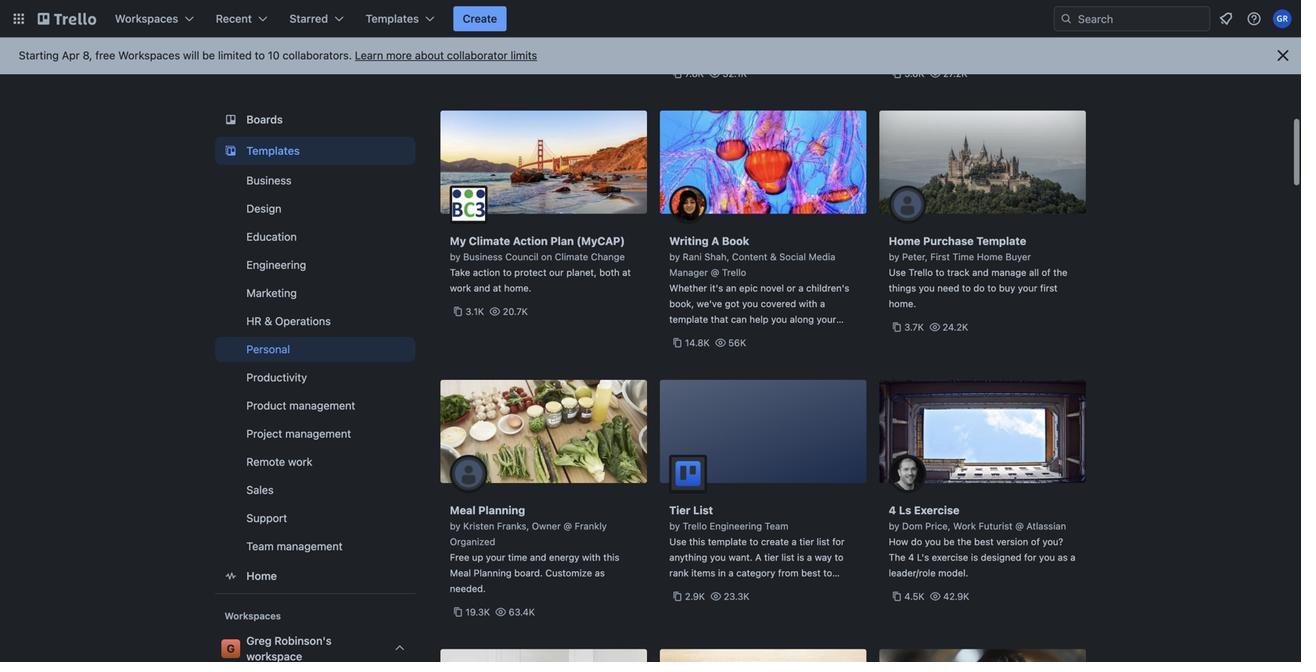 Task type: locate. For each thing, give the bounding box(es) containing it.
0 horizontal spatial trello
[[683, 521, 707, 532]]

0 horizontal spatial at
[[493, 283, 501, 294]]

learn
[[355, 49, 383, 62]]

1 horizontal spatial a
[[755, 552, 761, 563]]

to
[[255, 49, 265, 62], [503, 267, 512, 278], [936, 267, 944, 278], [962, 283, 971, 294], [987, 283, 996, 294], [749, 537, 758, 548], [835, 552, 844, 563], [823, 568, 832, 579]]

2 vertical spatial best
[[764, 584, 783, 595]]

20.7k
[[503, 306, 528, 317]]

climate
[[469, 235, 510, 248], [555, 252, 588, 262]]

to left 10
[[255, 49, 265, 62]]

0 vertical spatial meal
[[450, 504, 476, 517]]

& left "social"
[[770, 252, 777, 262]]

do inside home purchase template by peter, first time home buyer use trello to track and manage all of the things you need to do  to buy your first home.
[[973, 283, 985, 294]]

home
[[889, 235, 920, 248], [977, 252, 1003, 262], [246, 570, 277, 583]]

templates
[[366, 12, 419, 25], [246, 144, 300, 157]]

business up "action" on the top left of page
[[463, 252, 503, 262]]

1 vertical spatial your
[[817, 314, 836, 325]]

1 meal from the top
[[450, 504, 476, 517]]

1 vertical spatial as
[[595, 568, 605, 579]]

1 vertical spatial be
[[944, 537, 955, 548]]

0 horizontal spatial climate
[[469, 235, 510, 248]]

limits
[[511, 49, 537, 62]]

trello down list
[[683, 521, 707, 532]]

1 horizontal spatial be
[[944, 537, 955, 548]]

0 vertical spatial your
[[1018, 283, 1037, 294]]

your inside home purchase template by peter, first time home buyer use trello to track and manage all of the things you need to do  to buy your first home.
[[1018, 283, 1037, 294]]

1 horizontal spatial of
[[1042, 267, 1051, 278]]

1 horizontal spatial do
[[973, 283, 985, 294]]

by inside writing a book by rani shah, content & social media manager @ trello whether it's an epic novel or a children's book, we've got you covered with a template that can help you along your literary journey.
[[669, 252, 680, 262]]

g
[[227, 643, 235, 656]]

0 horizontal spatial home.
[[504, 283, 531, 294]]

0 horizontal spatial best
[[764, 584, 783, 595]]

2 vertical spatial home
[[246, 570, 277, 583]]

best inside '4 ls exercise by dom price, work futurist @ atlassian how do you be the best version of you? the 4 l's exercise is designed for you as a leader/role model.'
[[974, 537, 994, 548]]

is inside '4 ls exercise by dom price, work futurist @ atlassian how do you be the best version of you? the 4 l's exercise is designed for you as a leader/role model.'
[[971, 552, 978, 563]]

the down work
[[957, 537, 972, 548]]

for
[[832, 537, 845, 548], [1024, 552, 1036, 563]]

of right all
[[1042, 267, 1051, 278]]

for up players,
[[832, 537, 845, 548]]

whether
[[669, 283, 707, 294]]

this
[[689, 537, 705, 548], [603, 552, 619, 563]]

plan
[[550, 235, 574, 248]]

boards
[[246, 113, 283, 126]]

0 vertical spatial 4
[[889, 504, 896, 517]]

tier down create
[[764, 552, 779, 563]]

1 vertical spatial tier
[[764, 552, 779, 563]]

14.8k
[[685, 338, 710, 349]]

0 horizontal spatial is
[[797, 552, 804, 563]]

book,
[[669, 298, 694, 309]]

this up anything
[[689, 537, 705, 548]]

template up want.
[[708, 537, 747, 548]]

(mycap)
[[577, 235, 625, 248]]

2 meal from the top
[[450, 568, 471, 579]]

to down the first
[[936, 267, 944, 278]]

needed.
[[450, 584, 486, 595]]

designed
[[981, 552, 1021, 563]]

list up from
[[781, 552, 794, 563]]

management down product management link on the bottom of page
[[285, 428, 351, 440]]

or
[[787, 283, 796, 294]]

1 horizontal spatial is
[[971, 552, 978, 563]]

by down tier
[[669, 521, 680, 532]]

&
[[770, 252, 777, 262], [264, 315, 272, 328]]

by up how
[[889, 521, 899, 532]]

@ up the it's
[[711, 267, 719, 278]]

0 horizontal spatial this
[[603, 552, 619, 563]]

0 vertical spatial as
[[1058, 552, 1068, 563]]

and right track
[[972, 267, 989, 278]]

best down futurist
[[974, 537, 994, 548]]

1 horizontal spatial work
[[450, 283, 471, 294]]

1 horizontal spatial climate
[[555, 252, 588, 262]]

for down version
[[1024, 552, 1036, 563]]

with
[[799, 298, 817, 309], [582, 552, 601, 563]]

greg robinson (gregrobinson96) image
[[1273, 9, 1292, 28]]

productivity link
[[215, 365, 415, 390]]

back to home image
[[38, 6, 96, 31]]

remote work link
[[215, 450, 415, 475]]

of left you?
[[1031, 537, 1040, 548]]

hr
[[246, 315, 261, 328]]

1 horizontal spatial best
[[801, 568, 821, 579]]

1 horizontal spatial list
[[817, 537, 830, 548]]

you left need
[[919, 283, 935, 294]]

at right both
[[622, 267, 631, 278]]

2 horizontal spatial @
[[1015, 521, 1024, 532]]

by left the peter,
[[889, 252, 899, 262]]

and inside home purchase template by peter, first time home buyer use trello to track and manage all of the things you need to do  to buy your first home.
[[972, 267, 989, 278]]

sales
[[246, 484, 274, 497]]

0 horizontal spatial @
[[563, 521, 572, 532]]

management down support link
[[277, 540, 343, 553]]

1 horizontal spatial at
[[622, 267, 631, 278]]

best right be:
[[764, 584, 783, 595]]

use inside home purchase template by peter, first time home buyer use trello to track and manage all of the things you need to do  to buy your first home.
[[889, 267, 906, 278]]

1 vertical spatial best
[[801, 568, 821, 579]]

1 vertical spatial team
[[246, 540, 274, 553]]

1 vertical spatial use
[[669, 537, 686, 548]]

0 horizontal spatial the
[[957, 537, 972, 548]]

1 vertical spatial business
[[463, 252, 503, 262]]

1 horizontal spatial &
[[770, 252, 777, 262]]

customize
[[545, 568, 592, 579]]

0 horizontal spatial as
[[595, 568, 605, 579]]

team down support
[[246, 540, 274, 553]]

shah,
[[704, 252, 729, 262]]

and down "action" on the top left of page
[[474, 283, 490, 294]]

1 vertical spatial do
[[911, 537, 922, 548]]

and right dishes,
[[767, 599, 783, 610]]

sales link
[[215, 478, 415, 503]]

do left buy
[[973, 283, 985, 294]]

futurist
[[979, 521, 1013, 532]]

templates up more
[[366, 12, 419, 25]]

to up want.
[[749, 537, 758, 548]]

24.2k
[[943, 322, 968, 333]]

category
[[736, 568, 775, 579]]

the inside home purchase template by peter, first time home buyer use trello to track and manage all of the things you need to do  to buy your first home.
[[1053, 267, 1068, 278]]

home down template
[[977, 252, 1003, 262]]

the
[[1053, 267, 1068, 278], [957, 537, 972, 548]]

0 vertical spatial be
[[202, 49, 215, 62]]

by down my
[[450, 252, 461, 262]]

meal
[[450, 504, 476, 517], [450, 568, 471, 579]]

trello
[[722, 267, 746, 278], [909, 267, 933, 278], [683, 521, 707, 532]]

use
[[889, 267, 906, 278], [669, 537, 686, 548]]

engineering up want.
[[710, 521, 762, 532]]

peter, first time home buyer image
[[889, 186, 926, 223]]

collaborators.
[[283, 49, 352, 62]]

0 horizontal spatial list
[[781, 552, 794, 563]]

0 notifications image
[[1217, 9, 1235, 28]]

meal up kristen
[[450, 504, 476, 517]]

planning up franks, in the left bottom of the page
[[478, 504, 525, 517]]

0 vertical spatial climate
[[469, 235, 510, 248]]

change
[[591, 252, 625, 262]]

media
[[809, 252, 835, 262]]

help
[[750, 314, 769, 325]]

to right "action" on the top left of page
[[503, 267, 512, 278]]

in
[[718, 568, 726, 579]]

0 horizontal spatial &
[[264, 315, 272, 328]]

dishes,
[[732, 599, 764, 610]]

workspaces button
[[106, 6, 203, 31]]

home.
[[504, 283, 531, 294], [889, 298, 916, 309]]

0 horizontal spatial templates
[[246, 144, 300, 157]]

home for home
[[246, 570, 277, 583]]

is up from
[[797, 552, 804, 563]]

by inside my climate action plan (mycap) by business council on climate change take action to protect our planet, both at work and at home.
[[450, 252, 461, 262]]

management for product management
[[289, 399, 355, 412]]

is inside tier list by trello engineering team use this template to create a tier list for anything you want. a tier list is a way to rank items in a category from best to worst. this could be: best nba players, goat'd pasta dishes, and tastiest fast food joints.
[[797, 552, 804, 563]]

1 vertical spatial home
[[977, 252, 1003, 262]]

1 horizontal spatial as
[[1058, 552, 1068, 563]]

0 vertical spatial for
[[832, 537, 845, 548]]

0 vertical spatial work
[[450, 283, 471, 294]]

management for team management
[[277, 540, 343, 553]]

is
[[797, 552, 804, 563], [971, 552, 978, 563]]

use up 'things'
[[889, 267, 906, 278]]

2 is from the left
[[971, 552, 978, 563]]

0 vertical spatial of
[[1042, 267, 1051, 278]]

1 vertical spatial home.
[[889, 298, 916, 309]]

do inside '4 ls exercise by dom price, work futurist @ atlassian how do you be the best version of you? the 4 l's exercise is designed for you as a leader/role model.'
[[911, 537, 922, 548]]

by left rani
[[669, 252, 680, 262]]

trello inside home purchase template by peter, first time home buyer use trello to track and manage all of the things you need to do  to buy your first home.
[[909, 267, 933, 278]]

team up create
[[765, 521, 788, 532]]

your inside writing a book by rani shah, content & social media manager @ trello whether it's an epic novel or a children's book, we've got you covered with a template that can help you along your literary journey.
[[817, 314, 836, 325]]

32.1k
[[723, 68, 747, 79]]

list up way
[[817, 537, 830, 548]]

a up category
[[755, 552, 761, 563]]

home for home purchase template by peter, first time home buyer use trello to track and manage all of the things you need to do  to buy your first home.
[[889, 235, 920, 248]]

business inside my climate action plan (mycap) by business council on climate change take action to protect our planet, both at work and at home.
[[463, 252, 503, 262]]

how
[[889, 537, 908, 548]]

1 vertical spatial the
[[957, 537, 972, 548]]

recent
[[216, 12, 252, 25]]

with inside writing a book by rani shah, content & social media manager @ trello whether it's an epic novel or a children's book, we've got you covered with a template that can help you along your literary journey.
[[799, 298, 817, 309]]

1 horizontal spatial team
[[765, 521, 788, 532]]

2 vertical spatial your
[[486, 552, 505, 563]]

home. down 'things'
[[889, 298, 916, 309]]

social
[[779, 252, 806, 262]]

workspaces up free on the left top
[[115, 12, 178, 25]]

1 horizontal spatial templates
[[366, 12, 419, 25]]

a
[[798, 283, 804, 294], [820, 298, 825, 309], [792, 537, 797, 548], [807, 552, 812, 563], [1070, 552, 1076, 563], [728, 568, 734, 579]]

be up exercise
[[944, 537, 955, 548]]

engineering up marketing
[[246, 259, 306, 271]]

be inside '4 ls exercise by dom price, work futurist @ atlassian how do you be the best version of you? the 4 l's exercise is designed for you as a leader/role model.'
[[944, 537, 955, 548]]

1 vertical spatial management
[[285, 428, 351, 440]]

template up literary
[[669, 314, 708, 325]]

@ inside '4 ls exercise by dom price, work futurist @ atlassian how do you be the best version of you? the 4 l's exercise is designed for you as a leader/role model.'
[[1015, 521, 1024, 532]]

trello up the an
[[722, 267, 746, 278]]

@
[[711, 267, 719, 278], [563, 521, 572, 532], [1015, 521, 1024, 532]]

1 vertical spatial at
[[493, 283, 501, 294]]

franks,
[[497, 521, 529, 532]]

0 vertical spatial best
[[974, 537, 994, 548]]

exercise
[[932, 552, 968, 563]]

2 horizontal spatial trello
[[909, 267, 933, 278]]

home. inside home purchase template by peter, first time home buyer use trello to track and manage all of the things you need to do  to buy your first home.
[[889, 298, 916, 309]]

a right create
[[792, 537, 797, 548]]

home. down protect
[[504, 283, 531, 294]]

you up in at the bottom of page
[[710, 552, 726, 563]]

0 vertical spatial a
[[711, 235, 719, 248]]

@ up version
[[1015, 521, 1024, 532]]

be right the 'will'
[[202, 49, 215, 62]]

1 horizontal spatial for
[[1024, 552, 1036, 563]]

greg
[[246, 635, 272, 648]]

workspaces
[[115, 12, 178, 25], [118, 49, 180, 62], [225, 611, 281, 622]]

0 vertical spatial do
[[973, 283, 985, 294]]

1 horizontal spatial your
[[817, 314, 836, 325]]

1 vertical spatial of
[[1031, 537, 1040, 548]]

you down epic on the top of page
[[742, 298, 758, 309]]

a
[[711, 235, 719, 248], [755, 552, 761, 563]]

action
[[513, 235, 548, 248]]

by up organized
[[450, 521, 461, 532]]

your inside meal planning by kristen franks, owner @ frankly organized free up your time and energy with this meal planning board. customize as needed.
[[486, 552, 505, 563]]

climate right my
[[469, 235, 510, 248]]

rani shah, content & social media manager @ trello image
[[669, 186, 707, 223]]

team management link
[[215, 534, 415, 559]]

home right home icon
[[246, 570, 277, 583]]

0 vertical spatial home.
[[504, 283, 531, 294]]

0 vertical spatial the
[[1053, 267, 1068, 278]]

version
[[996, 537, 1028, 548]]

with up along
[[799, 298, 817, 309]]

model.
[[938, 568, 968, 579]]

by
[[450, 252, 461, 262], [669, 252, 680, 262], [889, 252, 899, 262], [450, 521, 461, 532], [669, 521, 680, 532], [889, 521, 899, 532]]

your down all
[[1018, 283, 1037, 294]]

1 is from the left
[[797, 552, 804, 563]]

work down project management
[[288, 456, 312, 469]]

home up the peter,
[[889, 235, 920, 248]]

your right up
[[486, 552, 505, 563]]

players,
[[808, 584, 843, 595]]

use inside tier list by trello engineering team use this template to create a tier list for anything you want. a tier list is a way to rank items in a category from best to worst. this could be: best nba players, goat'd pasta dishes, and tastiest fast food joints.
[[669, 537, 686, 548]]

worst.
[[669, 584, 696, 595]]

1 horizontal spatial @
[[711, 267, 719, 278]]

2 vertical spatial management
[[277, 540, 343, 553]]

and up board.
[[530, 552, 546, 563]]

my climate action plan (mycap) by business council on climate change take action to protect our planet, both at work and at home.
[[450, 235, 631, 294]]

use up anything
[[669, 537, 686, 548]]

product management link
[[215, 394, 415, 419]]

2 horizontal spatial best
[[974, 537, 994, 548]]

board image
[[221, 110, 240, 129]]

best
[[974, 537, 994, 548], [801, 568, 821, 579], [764, 584, 783, 595]]

0 horizontal spatial tier
[[764, 552, 779, 563]]

1 horizontal spatial the
[[1053, 267, 1068, 278]]

0 vertical spatial &
[[770, 252, 777, 262]]

1 horizontal spatial engineering
[[710, 521, 762, 532]]

trello down the peter,
[[909, 267, 933, 278]]

0 vertical spatial workspaces
[[115, 12, 178, 25]]

you down price,
[[925, 537, 941, 548]]

1 vertical spatial templates
[[246, 144, 300, 157]]

kristen franks, owner @ frankly organized image
[[450, 455, 487, 493]]

a left way
[[807, 552, 812, 563]]

template
[[976, 235, 1026, 248]]

dom
[[902, 521, 923, 532]]

leader/role
[[889, 568, 936, 579]]

0 vertical spatial business
[[246, 174, 292, 187]]

workspaces up greg
[[225, 611, 281, 622]]

as down you?
[[1058, 552, 1068, 563]]

engineering inside tier list by trello engineering team use this template to create a tier list for anything you want. a tier list is a way to rank items in a category from best to worst. this could be: best nba players, goat'd pasta dishes, and tastiest fast food joints.
[[710, 521, 762, 532]]

first
[[930, 252, 950, 262]]

work down take
[[450, 283, 471, 294]]

with right energy
[[582, 552, 601, 563]]

a down children's
[[820, 298, 825, 309]]

as right customize
[[595, 568, 605, 579]]

at down "action" on the top left of page
[[493, 283, 501, 294]]

0 vertical spatial tier
[[799, 537, 814, 548]]

1 vertical spatial 4
[[908, 552, 914, 563]]

by inside tier list by trello engineering team use this template to create a tier list for anything you want. a tier list is a way to rank items in a category from best to worst. this could be: best nba players, goat'd pasta dishes, and tastiest fast food joints.
[[669, 521, 680, 532]]

1 horizontal spatial home
[[889, 235, 920, 248]]

trello inside tier list by trello engineering team use this template to create a tier list for anything you want. a tier list is a way to rank items in a category from best to worst. this could be: best nba players, goat'd pasta dishes, and tastiest fast food joints.
[[683, 521, 707, 532]]

got
[[725, 298, 739, 309]]

for inside tier list by trello engineering team use this template to create a tier list for anything you want. a tier list is a way to rank items in a category from best to worst. this could be: best nba players, goat'd pasta dishes, and tastiest fast food joints.
[[832, 537, 845, 548]]

your right along
[[817, 314, 836, 325]]

climate down plan
[[555, 252, 588, 262]]

a right designed
[[1070, 552, 1076, 563]]

this down frankly
[[603, 552, 619, 563]]

list
[[817, 537, 830, 548], [781, 552, 794, 563]]

as inside meal planning by kristen franks, owner @ frankly organized free up your time and energy with this meal planning board. customize as needed.
[[595, 568, 605, 579]]

42.9k
[[943, 591, 969, 602]]

meal down free
[[450, 568, 471, 579]]

do down the dom
[[911, 537, 922, 548]]

novel
[[760, 283, 784, 294]]

& right hr
[[264, 315, 272, 328]]

template board image
[[221, 142, 240, 160]]

be:
[[748, 584, 761, 595]]

1 vertical spatial meal
[[450, 568, 471, 579]]

apr
[[62, 49, 80, 62]]

engineering
[[246, 259, 306, 271], [710, 521, 762, 532]]

that
[[711, 314, 728, 325]]

starred button
[[280, 6, 353, 31]]

management down productivity link
[[289, 399, 355, 412]]

a inside '4 ls exercise by dom price, work futurist @ atlassian how do you be the best version of you? the 4 l's exercise is designed for you as a leader/role model.'
[[1070, 552, 1076, 563]]

0 vertical spatial home
[[889, 235, 920, 248]]

0 horizontal spatial team
[[246, 540, 274, 553]]

planning down up
[[474, 568, 512, 579]]

@ right 'owner' on the bottom left
[[563, 521, 572, 532]]

team inside tier list by trello engineering team use this template to create a tier list for anything you want. a tier list is a way to rank items in a category from best to worst. this could be: best nba players, goat'd pasta dishes, and tastiest fast food joints.
[[765, 521, 788, 532]]

0 vertical spatial engineering
[[246, 259, 306, 271]]

workspaces down the "workspaces" dropdown button at the left top
[[118, 49, 180, 62]]

1 horizontal spatial with
[[799, 298, 817, 309]]

best down way
[[801, 568, 821, 579]]

business council on climate change image
[[450, 186, 487, 223]]

business up design
[[246, 174, 292, 187]]

1 horizontal spatial 4
[[908, 552, 914, 563]]

1 vertical spatial a
[[755, 552, 761, 563]]

1 horizontal spatial business
[[463, 252, 503, 262]]

0 vertical spatial team
[[765, 521, 788, 532]]

1 horizontal spatial tier
[[799, 537, 814, 548]]

0 horizontal spatial home
[[246, 570, 277, 583]]

1 vertical spatial planning
[[474, 568, 512, 579]]

a inside tier list by trello engineering team use this template to create a tier list for anything you want. a tier list is a way to rank items in a category from best to worst. this could be: best nba players, goat'd pasta dishes, and tastiest fast food joints.
[[755, 552, 761, 563]]

open information menu image
[[1246, 11, 1262, 27]]

0 horizontal spatial do
[[911, 537, 922, 548]]

4 left l's
[[908, 552, 914, 563]]

tier right create
[[799, 537, 814, 548]]

0 horizontal spatial your
[[486, 552, 505, 563]]

1 vertical spatial with
[[582, 552, 601, 563]]

the up the first
[[1053, 267, 1068, 278]]

project
[[246, 428, 282, 440]]

is right exercise
[[971, 552, 978, 563]]

1 horizontal spatial trello
[[722, 267, 746, 278]]

to right way
[[835, 552, 844, 563]]

workspace
[[246, 651, 302, 663]]



Task type: describe. For each thing, give the bounding box(es) containing it.
children's
[[806, 283, 849, 294]]

manage
[[991, 267, 1026, 278]]

1 vertical spatial climate
[[555, 252, 588, 262]]

search image
[[1060, 13, 1073, 25]]

planet,
[[566, 267, 597, 278]]

27.2k
[[943, 68, 968, 79]]

covered
[[761, 298, 796, 309]]

remote
[[246, 456, 285, 469]]

tier
[[669, 504, 690, 517]]

2 horizontal spatial home
[[977, 252, 1003, 262]]

0 horizontal spatial business
[[246, 174, 292, 187]]

a right in at the bottom of page
[[728, 568, 734, 579]]

writing a book by rani shah, content & social media manager @ trello whether it's an epic novel or a children's book, we've got you covered with a template that can help you along your literary journey.
[[669, 235, 849, 341]]

content
[[732, 252, 767, 262]]

more
[[386, 49, 412, 62]]

you inside tier list by trello engineering team use this template to create a tier list for anything you want. a tier list is a way to rank items in a category from best to worst. this could be: best nba players, goat'd pasta dishes, and tastiest fast food joints.
[[710, 552, 726, 563]]

this inside tier list by trello engineering team use this template to create a tier list for anything you want. a tier list is a way to rank items in a category from best to worst. this could be: best nba players, goat'd pasta dishes, and tastiest fast food joints.
[[689, 537, 705, 548]]

education
[[246, 230, 297, 243]]

robinson's
[[274, 635, 332, 648]]

learn more about collaborator limits link
[[355, 49, 537, 62]]

a inside writing a book by rani shah, content & social media manager @ trello whether it's an epic novel or a children's book, we've got you covered with a template that can help you along your literary journey.
[[711, 235, 719, 248]]

greg robinson's workspace
[[246, 635, 332, 663]]

template inside writing a book by rani shah, content & social media manager @ trello whether it's an epic novel or a children's book, we've got you covered with a template that can help you along your literary journey.
[[669, 314, 708, 325]]

of inside '4 ls exercise by dom price, work futurist @ atlassian how do you be the best version of you? the 4 l's exercise is designed for you as a leader/role model.'
[[1031, 537, 1040, 548]]

list
[[693, 504, 713, 517]]

template inside tier list by trello engineering team use this template to create a tier list for anything you want. a tier list is a way to rank items in a category from best to worst. this could be: best nba players, goat'd pasta dishes, and tastiest fast food joints.
[[708, 537, 747, 548]]

by inside meal planning by kristen franks, owner @ frankly organized free up your time and energy with this meal planning board. customize as needed.
[[450, 521, 461, 532]]

4 ls exercise by dom price, work futurist @ atlassian how do you be the best version of you? the 4 l's exercise is designed for you as a leader/role model.
[[889, 504, 1076, 579]]

l's
[[917, 552, 929, 563]]

education link
[[215, 225, 415, 250]]

and inside meal planning by kristen franks, owner @ frankly organized free up your time and energy with this meal planning board. customize as needed.
[[530, 552, 546, 563]]

to left buy
[[987, 283, 996, 294]]

limited
[[218, 49, 252, 62]]

the
[[889, 552, 906, 563]]

management for project management
[[285, 428, 351, 440]]

you?
[[1043, 537, 1063, 548]]

by inside home purchase template by peter, first time home buyer use trello to track and manage all of the things you need to do  to buy your first home.
[[889, 252, 899, 262]]

journey.
[[703, 330, 738, 341]]

and inside tier list by trello engineering team use this template to create a tier list for anything you want. a tier list is a way to rank items in a category from best to worst. this could be: best nba players, goat'd pasta dishes, and tastiest fast food joints.
[[767, 599, 783, 610]]

work inside my climate action plan (mycap) by business council on climate change take action to protect our planet, both at work and at home.
[[450, 283, 471, 294]]

as inside '4 ls exercise by dom price, work futurist @ atlassian how do you be the best version of you? the 4 l's exercise is designed for you as a leader/role model.'
[[1058, 552, 1068, 563]]

56k
[[728, 338, 746, 349]]

you down covered
[[771, 314, 787, 325]]

energy
[[549, 552, 579, 563]]

ls
[[899, 504, 911, 517]]

personal
[[246, 343, 290, 356]]

to inside my climate action plan (mycap) by business council on climate change take action to protect our planet, both at work and at home.
[[503, 267, 512, 278]]

joints.
[[692, 615, 719, 626]]

board.
[[514, 568, 543, 579]]

on
[[541, 252, 552, 262]]

this
[[699, 584, 718, 595]]

to down track
[[962, 283, 971, 294]]

of inside home purchase template by peter, first time home buyer use trello to track and manage all of the things you need to do  to buy your first home.
[[1042, 267, 1051, 278]]

8,
[[83, 49, 92, 62]]

0 horizontal spatial be
[[202, 49, 215, 62]]

action
[[473, 267, 500, 278]]

both
[[599, 267, 620, 278]]

you inside home purchase template by peter, first time home buyer use trello to track and manage all of the things you need to do  to buy your first home.
[[919, 283, 935, 294]]

about
[[415, 49, 444, 62]]

dom price, work futurist @ atlassian image
[[889, 455, 926, 493]]

epic
[[739, 283, 758, 294]]

tastiest
[[786, 599, 818, 610]]

templates link
[[215, 137, 415, 165]]

trello inside writing a book by rani shah, content & social media manager @ trello whether it's an epic novel or a children's book, we've got you covered with a template that can help you along your literary journey.
[[722, 267, 746, 278]]

0 vertical spatial list
[[817, 537, 830, 548]]

19.3k
[[465, 607, 490, 618]]

for inside '4 ls exercise by dom price, work futurist @ atlassian how do you be the best version of you? the 4 l's exercise is designed for you as a leader/role model.'
[[1024, 552, 1036, 563]]

meal planning by kristen franks, owner @ frankly organized free up your time and energy with this meal planning board. customize as needed.
[[450, 504, 619, 595]]

design
[[246, 202, 281, 215]]

product management
[[246, 399, 355, 412]]

literary
[[669, 330, 700, 341]]

atlassian
[[1026, 521, 1066, 532]]

boards link
[[215, 106, 415, 134]]

product
[[246, 399, 286, 412]]

this inside meal planning by kristen franks, owner @ frankly organized free up your time and energy with this meal planning board. customize as needed.
[[603, 552, 619, 563]]

collaborator
[[447, 49, 508, 62]]

marketing link
[[215, 281, 415, 306]]

home image
[[221, 567, 240, 586]]

Search field
[[1073, 7, 1209, 31]]

owner
[[532, 521, 561, 532]]

trello engineering team image
[[669, 455, 707, 493]]

a right or
[[798, 283, 804, 294]]

starred
[[289, 12, 328, 25]]

pasta
[[705, 599, 730, 610]]

rank
[[669, 568, 689, 579]]

remote work
[[246, 456, 312, 469]]

operations
[[275, 315, 331, 328]]

free
[[95, 49, 115, 62]]

way
[[815, 552, 832, 563]]

starting apr 8, free workspaces will be limited to 10 collaborators. learn more about collaborator limits
[[19, 49, 537, 62]]

you down you?
[[1039, 552, 1055, 563]]

0 horizontal spatial engineering
[[246, 259, 306, 271]]

workspaces inside dropdown button
[[115, 12, 178, 25]]

manager
[[669, 267, 708, 278]]

and inside my climate action plan (mycap) by business council on climate change take action to protect our planet, both at work and at home.
[[474, 283, 490, 294]]

& inside writing a book by rani shah, content & social media manager @ trello whether it's an epic novel or a children's book, we've got you covered with a template that can help you along your literary journey.
[[770, 252, 777, 262]]

2 vertical spatial workspaces
[[225, 611, 281, 622]]

peter,
[[902, 252, 928, 262]]

5.8k
[[904, 68, 925, 79]]

templates button
[[356, 6, 444, 31]]

take
[[450, 267, 470, 278]]

buyer
[[1005, 252, 1031, 262]]

@ inside writing a book by rani shah, content & social media manager @ trello whether it's an epic novel or a children's book, we've got you covered with a template that can help you along your literary journey.
[[711, 267, 719, 278]]

primary element
[[0, 0, 1301, 38]]

we've
[[697, 298, 722, 309]]

marketing
[[246, 287, 297, 300]]

templates inside dropdown button
[[366, 12, 419, 25]]

an
[[726, 283, 737, 294]]

team management
[[246, 540, 343, 553]]

the inside '4 ls exercise by dom price, work futurist @ atlassian how do you be the best version of you? the 4 l's exercise is designed for you as a leader/role model.'
[[957, 537, 972, 548]]

frankly
[[575, 521, 607, 532]]

need
[[937, 283, 959, 294]]

to up players,
[[823, 568, 832, 579]]

1 vertical spatial list
[[781, 552, 794, 563]]

home purchase template by peter, first time home buyer use trello to track and manage all of the things you need to do  to buy your first home.
[[889, 235, 1068, 309]]

create
[[761, 537, 789, 548]]

price,
[[925, 521, 950, 532]]

10
[[268, 49, 280, 62]]

from
[[778, 568, 799, 579]]

1 vertical spatial workspaces
[[118, 49, 180, 62]]

@ inside meal planning by kristen franks, owner @ frankly organized free up your time and energy with this meal planning board. customize as needed.
[[563, 521, 572, 532]]

home. inside my climate action plan (mycap) by business council on climate change take action to protect our planet, both at work and at home.
[[504, 283, 531, 294]]

items
[[691, 568, 715, 579]]

by inside '4 ls exercise by dom price, work futurist @ atlassian how do you be the best version of you? the 4 l's exercise is designed for you as a leader/role model.'
[[889, 521, 899, 532]]

kristen
[[463, 521, 494, 532]]

0 vertical spatial planning
[[478, 504, 525, 517]]

3.1k
[[465, 306, 484, 317]]

with inside meal planning by kristen franks, owner @ frankly organized free up your time and energy with this meal planning board. customize as needed.
[[582, 552, 601, 563]]

1 vertical spatial work
[[288, 456, 312, 469]]



Task type: vqa. For each thing, say whether or not it's contained in the screenshot.


